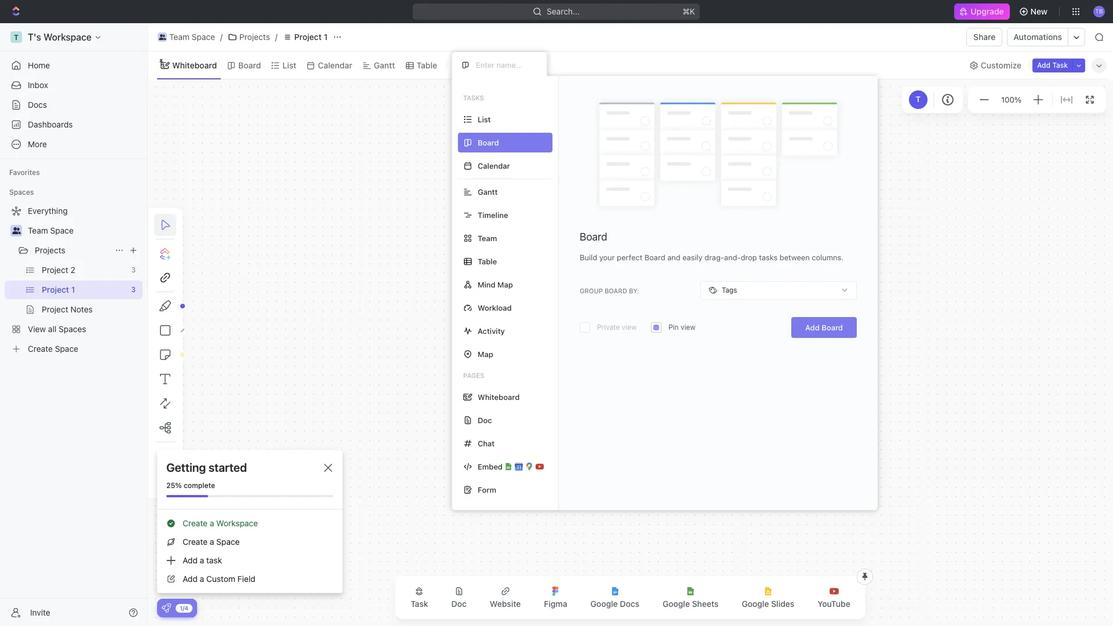 Task type: locate. For each thing, give the bounding box(es) containing it.
project 1 link
[[280, 30, 331, 44]]

google for google sheets
[[663, 599, 690, 609]]

gantt up "timeline"
[[478, 187, 498, 196]]

1 horizontal spatial view
[[681, 323, 696, 332]]

1 view from the left
[[622, 323, 637, 332]]

add down tags dropdown button
[[805, 323, 820, 332]]

docs
[[28, 100, 47, 110], [620, 599, 640, 609]]

0 horizontal spatial whiteboard
[[172, 60, 217, 70]]

0 horizontal spatial list
[[283, 60, 296, 70]]

space right user group image
[[50, 226, 74, 235]]

0 vertical spatial table
[[417, 60, 437, 70]]

embed
[[478, 462, 503, 471]]

create up the add a task
[[183, 537, 208, 547]]

add down the add a task
[[183, 574, 198, 584]]

tree containing team space
[[5, 202, 143, 358]]

view right private
[[622, 323, 637, 332]]

add
[[1037, 61, 1051, 69], [805, 323, 820, 332], [183, 555, 198, 565], [183, 574, 198, 584]]

google sheets
[[663, 599, 719, 609]]

1 vertical spatial calendar
[[478, 161, 510, 170]]

website
[[490, 599, 521, 609]]

and
[[667, 253, 681, 262]]

1 horizontal spatial google
[[663, 599, 690, 609]]

whiteboard left "board" link
[[172, 60, 217, 70]]

create a space
[[183, 537, 240, 547]]

add inside button
[[1037, 61, 1051, 69]]

map right mind
[[498, 280, 513, 289]]

search...
[[547, 6, 580, 16]]

0 vertical spatial whiteboard
[[172, 60, 217, 70]]

1 horizontal spatial gantt
[[478, 187, 498, 196]]

1 vertical spatial map
[[478, 349, 493, 359]]

mind
[[478, 280, 496, 289]]

0 vertical spatial map
[[498, 280, 513, 289]]

google sheets button
[[653, 580, 728, 616]]

team down "timeline"
[[478, 233, 497, 243]]

your
[[599, 253, 615, 262]]

2 horizontal spatial team
[[478, 233, 497, 243]]

1 horizontal spatial /
[[275, 32, 278, 42]]

1 horizontal spatial map
[[498, 280, 513, 289]]

build your perfect board and easily drag-and-drop tasks between columns.
[[580, 253, 844, 262]]

a for workspace
[[210, 518, 214, 528]]

0 vertical spatial docs
[[28, 100, 47, 110]]

by:
[[629, 287, 639, 294]]

team space up whiteboard "link" on the top left
[[169, 32, 215, 42]]

0 horizontal spatial space
[[50, 226, 74, 235]]

2 vertical spatial space
[[216, 537, 240, 547]]

0 vertical spatial projects link
[[225, 30, 273, 44]]

tags button
[[700, 281, 857, 300]]

1 horizontal spatial team space
[[169, 32, 215, 42]]

team space right user group image
[[28, 226, 74, 235]]

0 vertical spatial team space link
[[155, 30, 218, 44]]

a left task
[[200, 555, 204, 565]]

board
[[605, 287, 627, 294]]

invite
[[30, 607, 50, 617]]

team space
[[169, 32, 215, 42], [28, 226, 74, 235]]

team
[[169, 32, 190, 42], [28, 226, 48, 235], [478, 233, 497, 243]]

google for google slides
[[742, 599, 769, 609]]

add task button
[[1033, 58, 1073, 72]]

1 vertical spatial docs
[[620, 599, 640, 609]]

add a custom field
[[183, 574, 255, 584]]

1 create from the top
[[183, 518, 208, 528]]

website button
[[481, 580, 530, 616]]

calendar up "timeline"
[[478, 161, 510, 170]]

create for create a workspace
[[183, 518, 208, 528]]

1 vertical spatial projects link
[[35, 241, 110, 260]]

create up create a space
[[183, 518, 208, 528]]

a up task
[[210, 537, 214, 547]]

list down "project 1" link
[[283, 60, 296, 70]]

2 google from the left
[[663, 599, 690, 609]]

field
[[238, 574, 255, 584]]

1 google from the left
[[591, 599, 618, 609]]

a up create a space
[[210, 518, 214, 528]]

a down the add a task
[[200, 574, 204, 584]]

projects
[[239, 32, 270, 42], [35, 245, 65, 255]]

⌘k
[[683, 6, 696, 16]]

task down "automations" button
[[1053, 61, 1068, 69]]

build
[[580, 253, 597, 262]]

0 horizontal spatial calendar
[[318, 60, 352, 70]]

0 horizontal spatial team space link
[[28, 222, 140, 240]]

list
[[283, 60, 296, 70], [478, 115, 491, 124]]

table up mind
[[478, 257, 497, 266]]

add left task
[[183, 555, 198, 565]]

gantt left table link
[[374, 60, 395, 70]]

3 google from the left
[[742, 599, 769, 609]]

drop
[[741, 253, 757, 262]]

0 horizontal spatial task
[[411, 599, 428, 609]]

board
[[238, 60, 261, 70], [580, 231, 607, 243], [645, 253, 665, 262], [822, 323, 843, 332]]

0 vertical spatial create
[[183, 518, 208, 528]]

add task
[[1037, 61, 1068, 69]]

2 view from the left
[[681, 323, 696, 332]]

figma
[[544, 599, 567, 609]]

1 vertical spatial list
[[478, 115, 491, 124]]

1 horizontal spatial doc
[[478, 415, 492, 425]]

map down activity
[[478, 349, 493, 359]]

add down "automations" button
[[1037, 61, 1051, 69]]

google right figma
[[591, 599, 618, 609]]

task
[[206, 555, 222, 565]]

space inside sidebar navigation
[[50, 226, 74, 235]]

mind map
[[478, 280, 513, 289]]

google left sheets
[[663, 599, 690, 609]]

0 horizontal spatial doc
[[451, 599, 467, 609]]

1 / from the left
[[220, 32, 223, 42]]

inbox link
[[5, 76, 143, 95]]

customize button
[[966, 57, 1025, 73]]

youtube
[[818, 599, 851, 609]]

space down create a workspace
[[216, 537, 240, 547]]

1 vertical spatial table
[[478, 257, 497, 266]]

0 vertical spatial calendar
[[318, 60, 352, 70]]

1 vertical spatial team space
[[28, 226, 74, 235]]

list down tasks
[[478, 115, 491, 124]]

2 create from the top
[[183, 537, 208, 547]]

0 horizontal spatial gantt
[[374, 60, 395, 70]]

1 vertical spatial team space link
[[28, 222, 140, 240]]

calendar
[[318, 60, 352, 70], [478, 161, 510, 170]]

0 vertical spatial task
[[1053, 61, 1068, 69]]

projects link
[[225, 30, 273, 44], [35, 241, 110, 260]]

create a workspace
[[183, 518, 258, 528]]

task left doc button
[[411, 599, 428, 609]]

0 horizontal spatial team
[[28, 226, 48, 235]]

0 horizontal spatial projects link
[[35, 241, 110, 260]]

space up whiteboard "link" on the top left
[[192, 32, 215, 42]]

1 vertical spatial doc
[[451, 599, 467, 609]]

view for pin view
[[681, 323, 696, 332]]

tree inside sidebar navigation
[[5, 202, 143, 358]]

0 horizontal spatial team space
[[28, 226, 74, 235]]

100% button
[[999, 93, 1024, 107]]

0 vertical spatial team space
[[169, 32, 215, 42]]

whiteboard link
[[170, 57, 217, 73]]

0 horizontal spatial docs
[[28, 100, 47, 110]]

1 vertical spatial task
[[411, 599, 428, 609]]

youtube button
[[809, 580, 860, 616]]

1 vertical spatial projects
[[35, 245, 65, 255]]

1 vertical spatial space
[[50, 226, 74, 235]]

getting started
[[166, 461, 247, 474]]

1 vertical spatial create
[[183, 537, 208, 547]]

1 horizontal spatial docs
[[620, 599, 640, 609]]

projects inside sidebar navigation
[[35, 245, 65, 255]]

2 / from the left
[[275, 32, 278, 42]]

home link
[[5, 56, 143, 75]]

doc up chat at the left of the page
[[478, 415, 492, 425]]

space
[[192, 32, 215, 42], [50, 226, 74, 235], [216, 537, 240, 547]]

whiteboard inside "link"
[[172, 60, 217, 70]]

form
[[478, 485, 496, 494]]

whiteboard down pages
[[478, 392, 520, 402]]

view button
[[452, 57, 489, 73]]

list link
[[280, 57, 296, 73]]

favorites button
[[5, 166, 45, 180]]

2 horizontal spatial google
[[742, 599, 769, 609]]

view for private view
[[622, 323, 637, 332]]

doc button
[[442, 580, 476, 616]]

1 horizontal spatial team space link
[[155, 30, 218, 44]]

group board by:
[[580, 287, 639, 294]]

0 vertical spatial space
[[192, 32, 215, 42]]

0 vertical spatial list
[[283, 60, 296, 70]]

and-
[[724, 253, 741, 262]]

home
[[28, 60, 50, 70]]

drag-
[[705, 253, 724, 262]]

0 horizontal spatial google
[[591, 599, 618, 609]]

1 vertical spatial gantt
[[478, 187, 498, 196]]

team right user group image
[[28, 226, 48, 235]]

1
[[324, 32, 328, 42]]

gantt
[[374, 60, 395, 70], [478, 187, 498, 196]]

perfect
[[617, 253, 643, 262]]

tree
[[5, 202, 143, 358]]

view right "pin"
[[681, 323, 696, 332]]

table right gantt link
[[417, 60, 437, 70]]

0 horizontal spatial /
[[220, 32, 223, 42]]

0 horizontal spatial view
[[622, 323, 637, 332]]

1 horizontal spatial projects link
[[225, 30, 273, 44]]

google for google docs
[[591, 599, 618, 609]]

Enter name... field
[[475, 60, 538, 70]]

1 horizontal spatial calendar
[[478, 161, 510, 170]]

calendar down 1
[[318, 60, 352, 70]]

team inside sidebar navigation
[[28, 226, 48, 235]]

task
[[1053, 61, 1068, 69], [411, 599, 428, 609]]

google left the slides
[[742, 599, 769, 609]]

board link
[[236, 57, 261, 73]]

0 horizontal spatial projects
[[35, 245, 65, 255]]

customize
[[981, 60, 1022, 70]]

0 vertical spatial projects
[[239, 32, 270, 42]]

team right user group icon
[[169, 32, 190, 42]]

google slides
[[742, 599, 795, 609]]

0 vertical spatial doc
[[478, 415, 492, 425]]

upgrade link
[[955, 3, 1010, 20]]

doc right task button
[[451, 599, 467, 609]]

1 horizontal spatial task
[[1053, 61, 1068, 69]]

google docs button
[[581, 580, 649, 616]]

whiteboard
[[172, 60, 217, 70], [478, 392, 520, 402]]

projects link inside sidebar navigation
[[35, 241, 110, 260]]

1 horizontal spatial whiteboard
[[478, 392, 520, 402]]



Task type: vqa. For each thing, say whether or not it's contained in the screenshot.
the Add Task button to the left
no



Task type: describe. For each thing, give the bounding box(es) containing it.
t
[[916, 95, 921, 104]]

100%
[[1001, 95, 1022, 104]]

new button
[[1014, 2, 1055, 21]]

add board
[[805, 323, 843, 332]]

close image
[[324, 464, 332, 472]]

doc inside button
[[451, 599, 467, 609]]

docs inside sidebar navigation
[[28, 100, 47, 110]]

create for create a space
[[183, 537, 208, 547]]

1 vertical spatial whiteboard
[[478, 392, 520, 402]]

a for space
[[210, 537, 214, 547]]

docs inside button
[[620, 599, 640, 609]]

2 horizontal spatial space
[[216, 537, 240, 547]]

1 horizontal spatial table
[[478, 257, 497, 266]]

user group image
[[159, 34, 166, 40]]

team space inside sidebar navigation
[[28, 226, 74, 235]]

1 horizontal spatial list
[[478, 115, 491, 124]]

0 horizontal spatial map
[[478, 349, 493, 359]]

chat
[[478, 439, 495, 448]]

tasks
[[759, 253, 778, 262]]

25% complete
[[166, 481, 215, 490]]

activity
[[478, 326, 505, 335]]

add for add a task
[[183, 555, 198, 565]]

a for task
[[200, 555, 204, 565]]

google docs
[[591, 599, 640, 609]]

task inside button
[[411, 599, 428, 609]]

timeline
[[478, 210, 508, 219]]

share button
[[967, 28, 1003, 46]]

project 1
[[294, 32, 328, 42]]

figma button
[[535, 580, 577, 616]]

add for add board
[[805, 323, 820, 332]]

0 horizontal spatial table
[[417, 60, 437, 70]]

calendar link
[[316, 57, 352, 73]]

inbox
[[28, 80, 48, 90]]

private view
[[597, 323, 637, 332]]

view button
[[452, 52, 489, 79]]

add a task
[[183, 555, 222, 565]]

tags
[[722, 286, 737, 295]]

dashboards
[[28, 119, 73, 129]]

google slides button
[[733, 580, 804, 616]]

0 vertical spatial gantt
[[374, 60, 395, 70]]

onboarding checklist button image
[[162, 604, 171, 613]]

favorites
[[9, 168, 40, 177]]

sidebar navigation
[[0, 23, 148, 626]]

group
[[580, 287, 603, 294]]

pin view
[[669, 323, 696, 332]]

share
[[974, 32, 996, 42]]

1/4
[[180, 604, 189, 611]]

dashboards link
[[5, 115, 143, 134]]

add for add task
[[1037, 61, 1051, 69]]

25%
[[166, 481, 182, 490]]

a for custom
[[200, 574, 204, 584]]

slides
[[771, 599, 795, 609]]

automations
[[1014, 32, 1062, 42]]

table link
[[414, 57, 437, 73]]

private
[[597, 323, 620, 332]]

1 horizontal spatial team
[[169, 32, 190, 42]]

spaces
[[9, 188, 34, 197]]

upgrade
[[971, 6, 1004, 16]]

new
[[1031, 6, 1048, 16]]

between
[[780, 253, 810, 262]]

task inside button
[[1053, 61, 1068, 69]]

1 horizontal spatial projects
[[239, 32, 270, 42]]

add for add a custom field
[[183, 574, 198, 584]]

complete
[[184, 481, 215, 490]]

custom
[[206, 574, 235, 584]]

pin
[[669, 323, 679, 332]]

started
[[209, 461, 247, 474]]

pages
[[463, 372, 484, 379]]

gantt link
[[372, 57, 395, 73]]

user group image
[[12, 227, 21, 234]]

onboarding checklist button element
[[162, 604, 171, 613]]

workload
[[478, 303, 512, 312]]

sheets
[[692, 599, 719, 609]]

1 horizontal spatial space
[[192, 32, 215, 42]]

task button
[[401, 580, 438, 616]]

docs link
[[5, 96, 143, 114]]

automations button
[[1008, 28, 1068, 46]]

project
[[294, 32, 322, 42]]

view
[[467, 60, 485, 70]]

tasks
[[463, 94, 484, 101]]

workspace
[[216, 518, 258, 528]]

easily
[[683, 253, 703, 262]]



